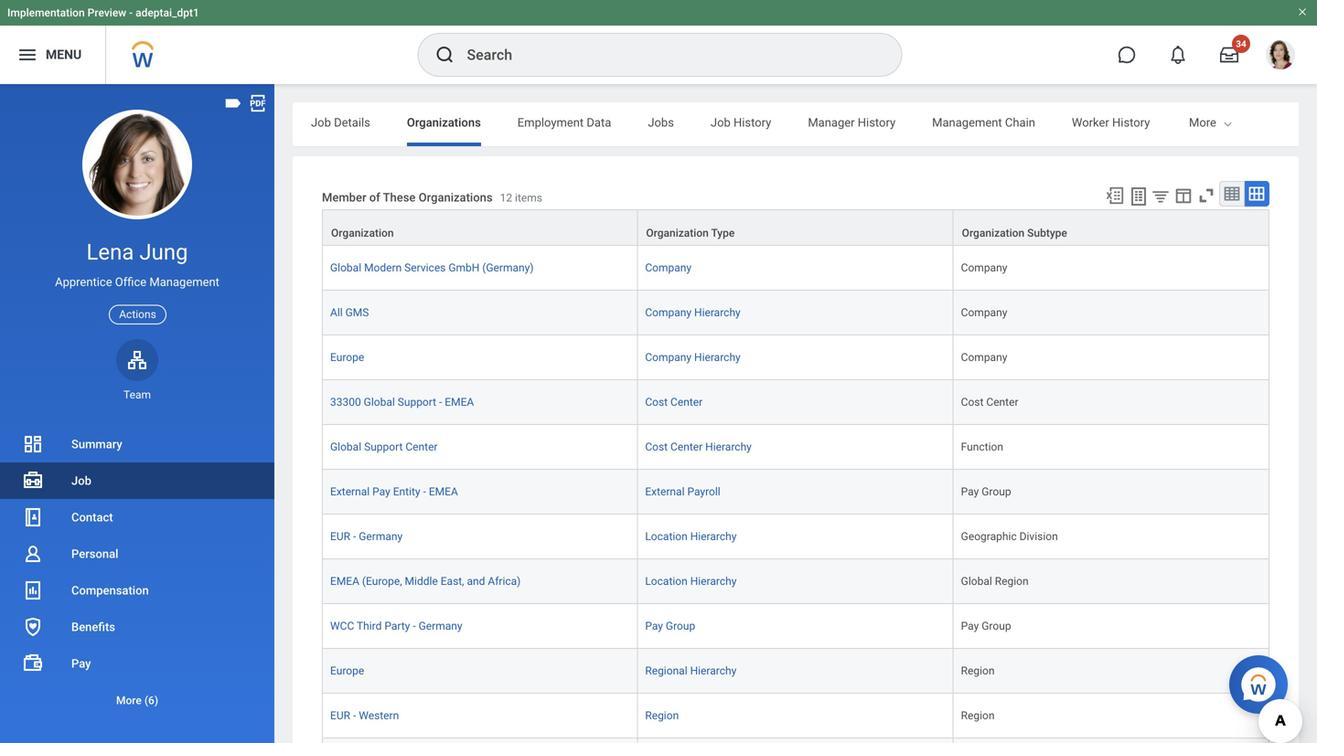 Task type: describe. For each thing, give the bounding box(es) containing it.
geographic division
[[961, 531, 1058, 544]]

region element for region
[[961, 707, 995, 723]]

row containing eur - western
[[322, 695, 1270, 739]]

job image
[[22, 470, 44, 492]]

wcc
[[330, 620, 354, 633]]

manager history
[[808, 116, 896, 129]]

- inside menu banner
[[129, 6, 133, 19]]

34 button
[[1210, 35, 1251, 75]]

function
[[961, 441, 1004, 454]]

hierarchy up cost center link
[[695, 351, 741, 364]]

(germany)
[[482, 262, 534, 275]]

eur - germany link
[[330, 527, 403, 544]]

12
[[500, 192, 512, 204]]

company element for all gms
[[961, 303, 1008, 319]]

contact link
[[0, 500, 275, 536]]

job for job history
[[711, 116, 731, 129]]

gms
[[346, 307, 369, 319]]

pay group element for germany
[[961, 617, 1012, 633]]

2 cell from the left
[[638, 739, 954, 744]]

job inside list
[[71, 474, 91, 488]]

emea (europe, middle east, and africa) link
[[330, 572, 521, 588]]

office
[[115, 276, 147, 289]]

0 vertical spatial organizations
[[407, 116, 481, 129]]

organization button
[[323, 211, 637, 245]]

1 vertical spatial organizations
[[419, 191, 493, 204]]

all
[[330, 307, 343, 319]]

center for cost center element
[[987, 396, 1019, 409]]

navigation pane region
[[0, 84, 275, 744]]

summary
[[71, 438, 122, 452]]

summary image
[[22, 434, 44, 456]]

select to filter grid data image
[[1151, 187, 1171, 206]]

job details
[[311, 116, 370, 129]]

organization subtype button
[[954, 211, 1269, 245]]

eur for eur - western
[[330, 710, 350, 723]]

modern
[[364, 262, 402, 275]]

manager
[[808, 116, 855, 129]]

global inside '33300 global support - emea' link
[[364, 396, 395, 409]]

job for job details
[[311, 116, 331, 129]]

hierarchy down payroll
[[691, 531, 737, 544]]

2 vertical spatial emea
[[330, 576, 360, 588]]

division
[[1020, 531, 1058, 544]]

external for external pay entity - emea
[[330, 486, 370, 499]]

global support center link
[[330, 437, 438, 454]]

tag image
[[223, 93, 243, 113]]

4 row from the top
[[322, 336, 1270, 381]]

close environment banner image
[[1298, 6, 1309, 17]]

employment
[[518, 116, 584, 129]]

profile logan mcneil image
[[1266, 40, 1296, 73]]

row containing external pay entity - emea
[[322, 470, 1270, 515]]

personal link
[[0, 536, 275, 573]]

group for germany
[[982, 620, 1012, 633]]

history for worker history
[[1113, 116, 1151, 129]]

additiona
[[1269, 116, 1318, 129]]

table image
[[1223, 185, 1242, 203]]

3 cell from the left
[[954, 739, 1270, 744]]

adeptai_dpt1
[[136, 6, 199, 19]]

1 vertical spatial support
[[364, 441, 403, 454]]

cost center link
[[645, 393, 703, 409]]

chain
[[1006, 116, 1036, 129]]

actions
[[119, 308, 156, 321]]

global for global region
[[961, 576, 993, 588]]

third
[[357, 620, 382, 633]]

party
[[385, 620, 410, 633]]

cost center element
[[961, 393, 1019, 409]]

global support center
[[330, 441, 438, 454]]

europe link for company hierarchy
[[330, 348, 364, 364]]

job link
[[0, 463, 275, 500]]

location hierarchy for global
[[645, 576, 737, 588]]

global modern services gmbh (germany)
[[330, 262, 534, 275]]

row containing 33300 global support - emea
[[322, 381, 1270, 426]]

services
[[405, 262, 446, 275]]

eur - germany
[[330, 531, 403, 544]]

external pay entity - emea link
[[330, 482, 458, 499]]

pay image
[[22, 653, 44, 675]]

menu banner
[[0, 0, 1318, 84]]

germany inside 'link'
[[419, 620, 463, 633]]

emea for 33300 global support - emea
[[445, 396, 474, 409]]

europe for regional
[[330, 665, 364, 678]]

(6)
[[144, 695, 158, 708]]

pay group up 'regional' at the bottom
[[645, 620, 696, 633]]

expand table image
[[1248, 185, 1266, 203]]

location hierarchy for geographic
[[645, 531, 737, 544]]

pay inside list
[[71, 657, 91, 671]]

external payroll
[[645, 486, 721, 499]]

- inside 'link'
[[413, 620, 416, 633]]

payroll
[[688, 486, 721, 499]]

gmbh
[[449, 262, 480, 275]]

company link
[[645, 258, 692, 275]]

(europe,
[[362, 576, 402, 588]]

entity
[[393, 486, 421, 499]]

eur for eur - germany
[[330, 531, 350, 544]]

1 company element from the top
[[961, 258, 1008, 275]]

implementation
[[7, 6, 85, 19]]

cost for cost center element
[[961, 396, 984, 409]]

timeline
[[1187, 116, 1233, 129]]

western
[[359, 710, 399, 723]]

preview
[[88, 6, 126, 19]]

member
[[322, 191, 367, 204]]

hierarchy up pay group link
[[691, 576, 737, 588]]

justify image
[[16, 44, 38, 66]]

compensation
[[71, 584, 149, 598]]

contact
[[71, 511, 113, 525]]

hierarchy down type
[[695, 307, 741, 319]]

row containing global modern services gmbh (germany)
[[322, 246, 1270, 291]]

contact image
[[22, 507, 44, 529]]

items
[[515, 192, 543, 204]]

more (6) button
[[0, 683, 275, 719]]

1 cell from the left
[[322, 739, 638, 744]]

external pay entity - emea
[[330, 486, 458, 499]]

company hierarchy link for europe
[[645, 348, 741, 364]]

more (6) button
[[0, 690, 275, 712]]

organization subtype
[[962, 227, 1068, 240]]

east,
[[441, 576, 464, 588]]

external for external payroll
[[645, 486, 685, 499]]

apprentice
[[55, 276, 112, 289]]

compensation image
[[22, 580, 44, 602]]

regional hierarchy
[[645, 665, 737, 678]]

company hierarchy for europe
[[645, 351, 741, 364]]

data
[[587, 116, 612, 129]]

0 horizontal spatial germany
[[359, 531, 403, 544]]



Task type: locate. For each thing, give the bounding box(es) containing it.
33300
[[330, 396, 361, 409]]

pay for 'pay group' element related to germany
[[961, 620, 979, 633]]

1 vertical spatial more
[[116, 695, 142, 708]]

cost center for cost center element
[[961, 396, 1019, 409]]

europe down wcc at the bottom left of the page
[[330, 665, 364, 678]]

company element
[[961, 258, 1008, 275], [961, 303, 1008, 319], [961, 348, 1008, 364]]

cost center up function element
[[961, 396, 1019, 409]]

support up global support center link
[[398, 396, 437, 409]]

2 region element from the top
[[961, 707, 995, 723]]

germany up (europe,
[[359, 531, 403, 544]]

organization inside organization type popup button
[[646, 227, 709, 240]]

management down jung
[[149, 276, 220, 289]]

notifications large image
[[1169, 46, 1188, 64]]

external payroll link
[[645, 482, 721, 499]]

-
[[129, 6, 133, 19], [439, 396, 442, 409], [423, 486, 426, 499], [353, 531, 356, 544], [413, 620, 416, 633], [353, 710, 356, 723]]

8 row from the top
[[322, 515, 1270, 560]]

these
[[383, 191, 416, 204]]

1 vertical spatial europe
[[330, 665, 364, 678]]

1 horizontal spatial management
[[933, 116, 1003, 129]]

1 vertical spatial location hierarchy link
[[645, 572, 737, 588]]

pay group element down global region
[[961, 617, 1012, 633]]

emea (europe, middle east, and africa)
[[330, 576, 521, 588]]

tab list containing job details
[[293, 102, 1318, 146]]

2 europe link from the top
[[330, 662, 364, 678]]

3 row from the top
[[322, 291, 1270, 336]]

location hierarchy down external payroll
[[645, 531, 737, 544]]

company
[[645, 262, 692, 275], [961, 262, 1008, 275], [645, 307, 692, 319], [961, 307, 1008, 319], [645, 351, 692, 364], [961, 351, 1008, 364]]

group
[[982, 486, 1012, 499], [666, 620, 696, 633], [982, 620, 1012, 633]]

europe link
[[330, 348, 364, 364], [330, 662, 364, 678]]

1 row from the top
[[322, 210, 1270, 246]]

location hierarchy
[[645, 531, 737, 544], [645, 576, 737, 588]]

2 location hierarchy link from the top
[[645, 572, 737, 588]]

germany right the party in the left bottom of the page
[[419, 620, 463, 633]]

0 horizontal spatial management
[[149, 276, 220, 289]]

organizations down search image
[[407, 116, 481, 129]]

pay group down global region
[[961, 620, 1012, 633]]

organization left subtype
[[962, 227, 1025, 240]]

team
[[124, 389, 151, 402]]

worker
[[1072, 116, 1110, 129]]

details
[[334, 116, 370, 129]]

africa)
[[488, 576, 521, 588]]

cost up "cost center hierarchy" 'link'
[[645, 396, 668, 409]]

organization inside organization subtype popup button
[[962, 227, 1025, 240]]

11 row from the top
[[322, 650, 1270, 695]]

2 eur from the top
[[330, 710, 350, 723]]

5 row from the top
[[322, 381, 1270, 426]]

0 vertical spatial location hierarchy link
[[645, 527, 737, 544]]

pay down function
[[961, 486, 979, 499]]

pay group element
[[961, 482, 1012, 499], [961, 617, 1012, 633]]

export to worksheets image
[[1128, 186, 1150, 208]]

2 horizontal spatial organization
[[962, 227, 1025, 240]]

1 vertical spatial company element
[[961, 303, 1008, 319]]

1 external from the left
[[330, 486, 370, 499]]

1 vertical spatial management
[[149, 276, 220, 289]]

history left manager
[[734, 116, 772, 129]]

pay group up the geographic
[[961, 486, 1012, 499]]

row containing wcc third party - germany
[[322, 605, 1270, 650]]

more down 34 button
[[1190, 116, 1217, 129]]

organizations
[[407, 116, 481, 129], [419, 191, 493, 204]]

1 horizontal spatial germany
[[419, 620, 463, 633]]

1 organization from the left
[[331, 227, 394, 240]]

pay for pay group link
[[645, 620, 663, 633]]

global region
[[961, 576, 1029, 588]]

1 vertical spatial company hierarchy
[[645, 351, 741, 364]]

europe link for regional hierarchy
[[330, 662, 364, 678]]

region element for regional hierarchy
[[961, 662, 995, 678]]

row containing eur - germany
[[322, 515, 1270, 560]]

job left the details
[[311, 116, 331, 129]]

cell
[[322, 739, 638, 744], [638, 739, 954, 744], [954, 739, 1270, 744]]

view team image
[[126, 349, 148, 371]]

organization for organization type
[[646, 227, 709, 240]]

34
[[1236, 38, 1247, 49]]

0 vertical spatial pay group element
[[961, 482, 1012, 499]]

group up geographic division element
[[982, 486, 1012, 499]]

subtype
[[1028, 227, 1068, 240]]

row containing global support center
[[322, 426, 1270, 470]]

7 row from the top
[[322, 470, 1270, 515]]

jobs
[[648, 116, 674, 129]]

eur down external pay entity - emea
[[330, 531, 350, 544]]

more inside dropdown button
[[116, 695, 142, 708]]

regional hierarchy link
[[645, 662, 737, 678]]

management left chain
[[933, 116, 1003, 129]]

toolbar
[[1097, 181, 1270, 210]]

1 history from the left
[[734, 116, 772, 129]]

export to excel image
[[1105, 186, 1126, 206]]

history
[[734, 116, 772, 129], [858, 116, 896, 129], [1113, 116, 1151, 129]]

pay
[[373, 486, 391, 499], [961, 486, 979, 499], [645, 620, 663, 633], [961, 620, 979, 633], [71, 657, 91, 671]]

1 vertical spatial location hierarchy
[[645, 576, 737, 588]]

lena
[[86, 239, 134, 265]]

1 vertical spatial europe link
[[330, 662, 364, 678]]

cost down cost center link
[[645, 441, 668, 454]]

2 company hierarchy link from the top
[[645, 348, 741, 364]]

global right 33300
[[364, 396, 395, 409]]

personal image
[[22, 544, 44, 566]]

wcc third party - germany
[[330, 620, 463, 633]]

group down global region
[[982, 620, 1012, 633]]

and
[[467, 576, 485, 588]]

global for global support center
[[330, 441, 362, 454]]

2 pay group element from the top
[[961, 617, 1012, 633]]

2 external from the left
[[645, 486, 685, 499]]

hierarchy right 'regional' at the bottom
[[691, 665, 737, 678]]

0 horizontal spatial job
[[71, 474, 91, 488]]

apprentice office management
[[55, 276, 220, 289]]

0 horizontal spatial history
[[734, 116, 772, 129]]

regional
[[645, 665, 688, 678]]

eur
[[330, 531, 350, 544], [330, 710, 350, 723]]

more for more
[[1190, 116, 1217, 129]]

of
[[369, 191, 380, 204]]

row containing organization
[[322, 210, 1270, 246]]

europe link down wcc at the bottom left of the page
[[330, 662, 364, 678]]

2 europe from the top
[[330, 665, 364, 678]]

1 company hierarchy from the top
[[645, 307, 741, 319]]

1 location from the top
[[645, 531, 688, 544]]

33300 global support - emea
[[330, 396, 474, 409]]

1 horizontal spatial more
[[1190, 116, 1217, 129]]

location hierarchy link up pay group link
[[645, 572, 737, 588]]

row
[[322, 210, 1270, 246], [322, 246, 1270, 291], [322, 291, 1270, 336], [322, 336, 1270, 381], [322, 381, 1270, 426], [322, 426, 1270, 470], [322, 470, 1270, 515], [322, 515, 1270, 560], [322, 560, 1270, 605], [322, 605, 1270, 650], [322, 650, 1270, 695], [322, 695, 1270, 739], [322, 739, 1270, 744]]

compensation link
[[0, 573, 275, 609]]

global modern services gmbh (germany) link
[[330, 258, 534, 275]]

0 vertical spatial management
[[933, 116, 1003, 129]]

location hierarchy up pay group link
[[645, 576, 737, 588]]

1 vertical spatial location
[[645, 576, 688, 588]]

1 europe from the top
[[330, 351, 364, 364]]

pay group for emea
[[961, 486, 1012, 499]]

1 region element from the top
[[961, 662, 995, 678]]

1 pay group element from the top
[[961, 482, 1012, 499]]

benefits image
[[22, 617, 44, 639]]

0 vertical spatial emea
[[445, 396, 474, 409]]

2 horizontal spatial history
[[1113, 116, 1151, 129]]

0 vertical spatial more
[[1190, 116, 1217, 129]]

pay down global region
[[961, 620, 979, 633]]

1 horizontal spatial cost center
[[961, 396, 1019, 409]]

pay group element for emea
[[961, 482, 1012, 499]]

region element
[[961, 662, 995, 678], [961, 707, 995, 723]]

management
[[933, 116, 1003, 129], [149, 276, 220, 289]]

0 vertical spatial company hierarchy link
[[645, 303, 741, 319]]

cost up function element
[[961, 396, 984, 409]]

team lena jung element
[[116, 388, 158, 403]]

support up external pay entity - emea link
[[364, 441, 403, 454]]

center
[[671, 396, 703, 409], [987, 396, 1019, 409], [406, 441, 438, 454], [671, 441, 703, 454]]

menu
[[46, 47, 82, 62]]

eur - western link
[[330, 707, 399, 723]]

1 company hierarchy link from the top
[[645, 303, 741, 319]]

job right "jobs" in the top of the page
[[711, 116, 731, 129]]

0 vertical spatial support
[[398, 396, 437, 409]]

external left payroll
[[645, 486, 685, 499]]

geographic
[[961, 531, 1017, 544]]

0 vertical spatial region element
[[961, 662, 995, 678]]

1 vertical spatial eur
[[330, 710, 350, 723]]

center inside 'link'
[[671, 441, 703, 454]]

center up entity
[[406, 441, 438, 454]]

view printable version (pdf) image
[[248, 93, 268, 113]]

location hierarchy link for global
[[645, 572, 737, 588]]

company hierarchy for all gms
[[645, 307, 741, 319]]

organization type
[[646, 227, 735, 240]]

global left the modern
[[330, 262, 362, 275]]

history for job history
[[734, 116, 772, 129]]

type
[[711, 227, 735, 240]]

2 location hierarchy from the top
[[645, 576, 737, 588]]

tab list
[[293, 102, 1318, 146]]

pay down benefits
[[71, 657, 91, 671]]

pay left entity
[[373, 486, 391, 499]]

0 horizontal spatial organization
[[331, 227, 394, 240]]

history right manager
[[858, 116, 896, 129]]

actions button
[[109, 305, 166, 325]]

list containing summary
[[0, 426, 275, 719]]

center up "cost center hierarchy" 'link'
[[671, 396, 703, 409]]

1 location hierarchy from the top
[[645, 531, 737, 544]]

job up contact
[[71, 474, 91, 488]]

cost center up "cost center hierarchy" 'link'
[[645, 396, 703, 409]]

center up external payroll link
[[671, 441, 703, 454]]

click to view/edit grid preferences image
[[1174, 186, 1194, 206]]

location hierarchy link for geographic
[[645, 527, 737, 544]]

management chain
[[933, 116, 1036, 129]]

company hierarchy link
[[645, 303, 741, 319], [645, 348, 741, 364]]

company hierarchy link down 'company' link
[[645, 303, 741, 319]]

benefits
[[71, 621, 115, 635]]

1 europe link from the top
[[330, 348, 364, 364]]

history for manager history
[[858, 116, 896, 129]]

company hierarchy link for all gms
[[645, 303, 741, 319]]

global inside global modern services gmbh (germany) link
[[330, 262, 362, 275]]

1 vertical spatial pay group element
[[961, 617, 1012, 633]]

search image
[[434, 44, 456, 66]]

13 row from the top
[[322, 739, 1270, 744]]

job history
[[711, 116, 772, 129]]

0 vertical spatial eur
[[330, 531, 350, 544]]

organization inside organization popup button
[[331, 227, 394, 240]]

1 horizontal spatial job
[[311, 116, 331, 129]]

company element for europe
[[961, 348, 1008, 364]]

external up eur - germany link
[[330, 486, 370, 499]]

cost center hierarchy link
[[645, 437, 752, 454]]

1 eur from the top
[[330, 531, 350, 544]]

2 organization from the left
[[646, 227, 709, 240]]

row containing emea (europe, middle east, and africa)
[[322, 560, 1270, 605]]

company hierarchy up cost center link
[[645, 351, 741, 364]]

1 horizontal spatial external
[[645, 486, 685, 499]]

33300 global support - emea link
[[330, 393, 474, 409]]

company hierarchy down 'company' link
[[645, 307, 741, 319]]

10 row from the top
[[322, 605, 1270, 650]]

1 cost center from the left
[[645, 396, 703, 409]]

1 vertical spatial company hierarchy link
[[645, 348, 741, 364]]

0 vertical spatial company hierarchy
[[645, 307, 741, 319]]

1 horizontal spatial history
[[858, 116, 896, 129]]

pay group link
[[645, 617, 696, 633]]

2 horizontal spatial job
[[711, 116, 731, 129]]

hierarchy up payroll
[[706, 441, 752, 454]]

1 horizontal spatial organization
[[646, 227, 709, 240]]

pay up 'regional' at the bottom
[[645, 620, 663, 633]]

organization type button
[[638, 211, 953, 245]]

0 horizontal spatial external
[[330, 486, 370, 499]]

location for geographic division
[[645, 531, 688, 544]]

2 row from the top
[[322, 246, 1270, 291]]

global region element
[[961, 572, 1029, 588]]

2 company hierarchy from the top
[[645, 351, 741, 364]]

0 vertical spatial europe link
[[330, 348, 364, 364]]

company hierarchy link up cost center link
[[645, 348, 741, 364]]

emea
[[445, 396, 474, 409], [429, 486, 458, 499], [330, 576, 360, 588]]

personal
[[71, 548, 118, 561]]

group for emea
[[982, 486, 1012, 499]]

1 vertical spatial emea
[[429, 486, 458, 499]]

12 row from the top
[[322, 695, 1270, 739]]

fullscreen image
[[1197, 186, 1217, 206]]

emea for external pay entity - emea
[[429, 486, 458, 499]]

list
[[0, 426, 275, 719]]

europe for company
[[330, 351, 364, 364]]

team link
[[116, 339, 158, 403]]

0 vertical spatial company element
[[961, 258, 1008, 275]]

global inside global support center link
[[330, 441, 362, 454]]

organization down of
[[331, 227, 394, 240]]

region link
[[645, 707, 679, 723]]

europe up 33300
[[330, 351, 364, 364]]

pay group for germany
[[961, 620, 1012, 633]]

benefits link
[[0, 609, 275, 646]]

cost inside 'link'
[[645, 441, 668, 454]]

history right worker
[[1113, 116, 1151, 129]]

pay group element down function
[[961, 482, 1012, 499]]

inbox large image
[[1221, 46, 1239, 64]]

3 company element from the top
[[961, 348, 1008, 364]]

implementation preview -   adeptai_dpt1
[[7, 6, 199, 19]]

2 vertical spatial company element
[[961, 348, 1008, 364]]

geographic division element
[[961, 527, 1058, 544]]

0 vertical spatial germany
[[359, 531, 403, 544]]

all gms link
[[330, 303, 369, 319]]

2 history from the left
[[858, 116, 896, 129]]

location down external payroll
[[645, 531, 688, 544]]

organization up 'company' link
[[646, 227, 709, 240]]

lena jung
[[86, 239, 188, 265]]

europe link down all gms
[[330, 348, 364, 364]]

center for cost center link
[[671, 396, 703, 409]]

0 horizontal spatial cost center
[[645, 396, 703, 409]]

cost for cost center link
[[645, 396, 668, 409]]

worker history
[[1072, 116, 1151, 129]]

more
[[1190, 116, 1217, 129], [116, 695, 142, 708]]

cost center
[[645, 396, 703, 409], [961, 396, 1019, 409]]

location hierarchy link down external payroll
[[645, 527, 737, 544]]

organizations up organization popup button
[[419, 191, 493, 204]]

0 vertical spatial europe
[[330, 351, 364, 364]]

1 vertical spatial germany
[[419, 620, 463, 633]]

organization for organization subtype
[[962, 227, 1025, 240]]

more left (6)
[[116, 695, 142, 708]]

0 vertical spatial location hierarchy
[[645, 531, 737, 544]]

global down the geographic
[[961, 576, 993, 588]]

global for global modern services gmbh (germany)
[[330, 262, 362, 275]]

group up regional hierarchy link
[[666, 620, 696, 633]]

eur left western
[[330, 710, 350, 723]]

jung
[[139, 239, 188, 265]]

more for more (6)
[[116, 695, 142, 708]]

company hierarchy
[[645, 307, 741, 319], [645, 351, 741, 364]]

middle
[[405, 576, 438, 588]]

2 company element from the top
[[961, 303, 1008, 319]]

hierarchy
[[695, 307, 741, 319], [695, 351, 741, 364], [706, 441, 752, 454], [691, 531, 737, 544], [691, 576, 737, 588], [691, 665, 737, 678]]

organization for organization
[[331, 227, 394, 240]]

location for global region
[[645, 576, 688, 588]]

hierarchy inside 'link'
[[706, 441, 752, 454]]

6 row from the top
[[322, 426, 1270, 470]]

9 row from the top
[[322, 560, 1270, 605]]

0 vertical spatial location
[[645, 531, 688, 544]]

cost for "cost center hierarchy" 'link'
[[645, 441, 668, 454]]

member of these organizations 12 items
[[322, 191, 543, 204]]

employment data
[[518, 116, 612, 129]]

0 horizontal spatial more
[[116, 695, 142, 708]]

global down 33300
[[330, 441, 362, 454]]

2 cost center from the left
[[961, 396, 1019, 409]]

germany
[[359, 531, 403, 544], [419, 620, 463, 633]]

1 location hierarchy link from the top
[[645, 527, 737, 544]]

global inside global region element
[[961, 576, 993, 588]]

center for "cost center hierarchy" 'link'
[[671, 441, 703, 454]]

Search Workday  search field
[[467, 35, 864, 75]]

1 vertical spatial region element
[[961, 707, 995, 723]]

wcc third party - germany link
[[330, 617, 463, 633]]

location up pay group link
[[645, 576, 688, 588]]

management inside navigation pane region
[[149, 276, 220, 289]]

pay for 'pay group' element corresponding to emea
[[961, 486, 979, 499]]

center up function element
[[987, 396, 1019, 409]]

cost center hierarchy
[[645, 441, 752, 454]]

cost center for cost center link
[[645, 396, 703, 409]]

row containing all gms
[[322, 291, 1270, 336]]

3 history from the left
[[1113, 116, 1151, 129]]

2 location from the top
[[645, 576, 688, 588]]

all gms
[[330, 307, 369, 319]]

menu button
[[0, 26, 105, 84]]

3 organization from the left
[[962, 227, 1025, 240]]

function element
[[961, 437, 1004, 454]]

support
[[398, 396, 437, 409], [364, 441, 403, 454]]



Task type: vqa. For each thing, say whether or not it's contained in the screenshot.
Summary link
yes



